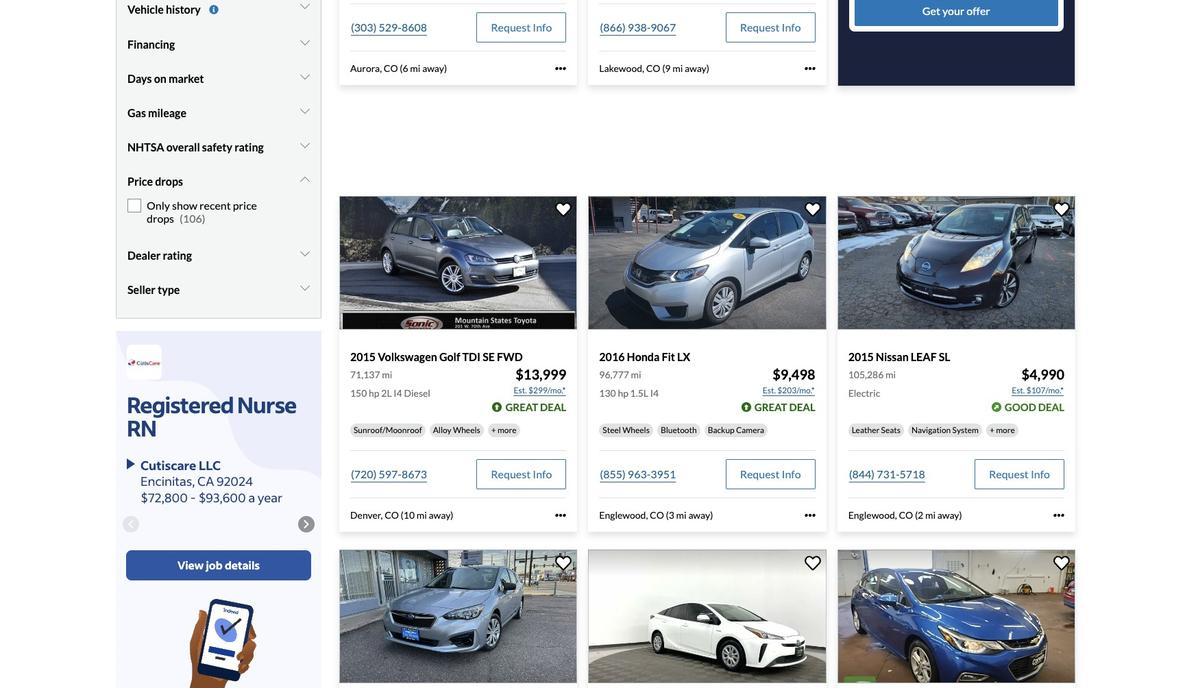Task type: locate. For each thing, give the bounding box(es) containing it.
advertisement element
[[116, 331, 321, 688]]

kinetic blue metallic 2017 chevrolet cruze lt hatchback fwd hatchback front-wheel drive 6-speed automatic image
[[837, 550, 1075, 683]]

co for $13,999
[[385, 509, 399, 521]]

backup camera
[[708, 425, 764, 435]]

great deal down est. $299/mo.* button
[[505, 401, 566, 413]]

chevron down image inside financing dropdown button
[[300, 37, 310, 48]]

englewood, down (855)
[[599, 509, 648, 521]]

0 horizontal spatial + more
[[491, 425, 517, 435]]

2 chevron down image from the top
[[300, 283, 310, 294]]

great for $13,999
[[505, 401, 538, 413]]

more right alloy wheels
[[498, 425, 517, 435]]

2 chevron down image from the top
[[300, 71, 310, 82]]

(303) 529-8608 button
[[350, 12, 428, 42]]

1 wheels from the left
[[453, 425, 480, 435]]

safety
[[202, 140, 232, 153]]

steel
[[603, 425, 621, 435]]

great deal for $13,999
[[505, 401, 566, 413]]

dealer rating button
[[127, 239, 310, 273]]

rating
[[235, 140, 264, 153], [163, 249, 192, 262]]

(10
[[401, 509, 415, 521]]

sl
[[939, 350, 950, 363]]

0 horizontal spatial i4
[[394, 387, 402, 399]]

overall
[[166, 140, 200, 153]]

chevron down image inside seller type dropdown button
[[300, 283, 310, 294]]

2 great from the left
[[755, 401, 787, 413]]

rating right dealer
[[163, 249, 192, 262]]

lx
[[677, 350, 690, 363]]

chevron down image inside dealer rating dropdown button
[[300, 248, 310, 259]]

hp left "2l"
[[369, 387, 379, 399]]

co
[[384, 62, 398, 74], [646, 62, 660, 74], [385, 509, 399, 521], [650, 509, 664, 521], [899, 509, 913, 521]]

2 horizontal spatial est.
[[1012, 385, 1025, 396]]

est. $299/mo.* button
[[513, 384, 566, 398]]

597-
[[379, 468, 402, 481]]

wheels right alloy
[[453, 425, 480, 435]]

mi up 1.5l
[[631, 369, 641, 380]]

deal down "$299/mo.*"
[[540, 401, 566, 413]]

2015
[[350, 350, 376, 363], [848, 350, 874, 363]]

2 great deal from the left
[[755, 401, 815, 413]]

0 horizontal spatial englewood,
[[599, 509, 648, 521]]

vehicle history
[[127, 2, 201, 16]]

(844)
[[849, 468, 875, 481]]

system
[[952, 425, 979, 435]]

drops down only
[[147, 212, 174, 225]]

1 horizontal spatial rating
[[235, 140, 264, 153]]

est. up good
[[1012, 385, 1025, 396]]

2 hp from the left
[[618, 387, 628, 399]]

away) right (2
[[937, 509, 962, 521]]

0 horizontal spatial hp
[[369, 387, 379, 399]]

105,286
[[848, 369, 884, 380]]

request info
[[491, 21, 552, 34], [740, 21, 801, 34], [491, 468, 552, 481], [740, 468, 801, 481], [989, 468, 1050, 481]]

est. inside $13,999 est. $299/mo.*
[[514, 385, 527, 396]]

est. for $4,990
[[1012, 385, 1025, 396]]

request for $13,999
[[491, 468, 531, 481]]

$9,498 est. $203/mo.*
[[763, 366, 815, 396]]

0 horizontal spatial ellipsis h image
[[555, 63, 566, 74]]

$203/mo.*
[[778, 385, 815, 396]]

chevron down image
[[300, 1, 310, 12], [300, 283, 310, 294]]

2 + more from the left
[[990, 425, 1015, 435]]

1 horizontal spatial more
[[996, 425, 1015, 435]]

chevron down image for price drops
[[300, 174, 310, 185]]

mi right (9
[[673, 62, 683, 74]]

0 horizontal spatial great deal
[[505, 401, 566, 413]]

ellipsis h image for $13,999
[[555, 510, 566, 521]]

englewood, down (844)
[[848, 509, 897, 521]]

2 est. from the left
[[763, 385, 776, 396]]

2 deal from the left
[[789, 401, 815, 413]]

$13,999 est. $299/mo.*
[[514, 366, 566, 396]]

i4
[[394, 387, 402, 399], [650, 387, 659, 399]]

request info button for $9,498
[[726, 459, 815, 489]]

1 i4 from the left
[[394, 387, 402, 399]]

away)
[[422, 62, 447, 74], [685, 62, 709, 74], [429, 509, 453, 521], [688, 509, 713, 521], [937, 509, 962, 521]]

great deal
[[505, 401, 566, 413], [755, 401, 815, 413]]

more down good
[[996, 425, 1015, 435]]

est. inside $9,498 est. $203/mo.*
[[763, 385, 776, 396]]

1 great deal from the left
[[505, 401, 566, 413]]

2 2015 from the left
[[848, 350, 874, 363]]

great for $9,498
[[755, 401, 787, 413]]

only
[[147, 199, 170, 212]]

great down est. $203/mo.* button
[[755, 401, 787, 413]]

0 vertical spatial rating
[[235, 140, 264, 153]]

more
[[498, 425, 517, 435], [996, 425, 1015, 435]]

$9,498
[[773, 366, 815, 383]]

1 vertical spatial chevron down image
[[300, 283, 310, 294]]

1 horizontal spatial est.
[[763, 385, 776, 396]]

(844) 731-5718
[[849, 468, 925, 481]]

i4 inside 71,137 mi 150 hp 2l i4 diesel
[[394, 387, 402, 399]]

1 est. from the left
[[514, 385, 527, 396]]

1 vertical spatial rating
[[163, 249, 192, 262]]

chevron down image for seller type dropdown button
[[300, 283, 310, 294]]

aurora, co (6 mi away)
[[350, 62, 447, 74]]

i4 right 1.5l
[[650, 387, 659, 399]]

leaf
[[911, 350, 937, 363]]

denver,
[[350, 509, 383, 521]]

1 deal from the left
[[540, 401, 566, 413]]

6 chevron down image from the top
[[300, 248, 310, 259]]

nissan
[[876, 350, 909, 363]]

away) for $13,999
[[429, 509, 453, 521]]

1 horizontal spatial + more
[[990, 425, 1015, 435]]

4 chevron down image from the top
[[300, 140, 310, 151]]

more for $13,999
[[498, 425, 517, 435]]

bluetooth
[[661, 425, 697, 435]]

camera
[[736, 425, 764, 435]]

$13,999
[[516, 366, 566, 383]]

away) right "(6"
[[422, 62, 447, 74]]

1 horizontal spatial +
[[990, 425, 994, 435]]

view more image
[[209, 5, 218, 14]]

ellipsis h image for $9,498
[[804, 510, 815, 521]]

rating right safety at top left
[[235, 140, 264, 153]]

0 vertical spatial chevron down image
[[300, 1, 310, 12]]

gray 2015 volkswagen golf tdi se fwd hatchback front-wheel drive manual image
[[339, 196, 577, 330]]

est.
[[514, 385, 527, 396], [763, 385, 776, 396], [1012, 385, 1025, 396]]

englewood,
[[599, 509, 648, 521], [848, 509, 897, 521]]

fit
[[662, 350, 675, 363]]

mi right "(3"
[[676, 509, 687, 521]]

2016
[[599, 350, 625, 363]]

0 horizontal spatial 2015
[[350, 350, 376, 363]]

chevron down image inside vehicle history dropdown button
[[300, 1, 310, 12]]

1 + more from the left
[[491, 425, 517, 435]]

away) right "(3"
[[688, 509, 713, 521]]

chevron down image inside days on market dropdown button
[[300, 71, 310, 82]]

nhtsa overall safety rating button
[[127, 130, 310, 164]]

drops
[[155, 175, 183, 188], [147, 212, 174, 225]]

away) right the (10
[[429, 509, 453, 521]]

est. $107/mo.* button
[[1011, 384, 1064, 398]]

1 vertical spatial ellipsis h image
[[1053, 510, 1064, 521]]

1 more from the left
[[498, 425, 517, 435]]

1 horizontal spatial wheels
[[622, 425, 650, 435]]

great deal down est. $203/mo.* button
[[755, 401, 815, 413]]

i4 inside 96,777 mi 130 hp 1.5l i4
[[650, 387, 659, 399]]

deal down $107/mo.*
[[1038, 401, 1064, 413]]

0 horizontal spatial deal
[[540, 401, 566, 413]]

1.5l
[[630, 387, 648, 399]]

0 horizontal spatial wheels
[[453, 425, 480, 435]]

leather seats
[[852, 425, 901, 435]]

drops up only
[[155, 175, 183, 188]]

request info for $13,999
[[491, 468, 552, 481]]

1 horizontal spatial 2015
[[848, 350, 874, 363]]

hp inside 71,137 mi 150 hp 2l i4 diesel
[[369, 387, 379, 399]]

mileage
[[148, 106, 186, 119]]

mi right the (10
[[417, 509, 427, 521]]

2 englewood, from the left
[[848, 509, 897, 521]]

est. for $13,999
[[514, 385, 527, 396]]

deal down "$203/mo.*"
[[789, 401, 815, 413]]

gas mileage button
[[127, 96, 310, 130]]

2015 up 71,137
[[350, 350, 376, 363]]

mi
[[410, 62, 420, 74], [673, 62, 683, 74], [382, 369, 392, 380], [631, 369, 641, 380], [886, 369, 896, 380], [417, 509, 427, 521], [676, 509, 687, 521], [925, 509, 936, 521]]

2 + from the left
[[990, 425, 994, 435]]

0 horizontal spatial more
[[498, 425, 517, 435]]

+
[[491, 425, 496, 435], [990, 425, 994, 435]]

+ right alloy wheels
[[491, 425, 496, 435]]

2l
[[381, 387, 392, 399]]

(844) 731-5718 button
[[848, 459, 926, 489]]

good deal
[[1005, 401, 1064, 413]]

seller type
[[127, 283, 180, 296]]

3 est. from the left
[[1012, 385, 1025, 396]]

hp for $13,999
[[369, 387, 379, 399]]

est. down $13,999
[[514, 385, 527, 396]]

1 chevron down image from the top
[[300, 1, 310, 12]]

2015 for $4,990
[[848, 350, 874, 363]]

+ more down good
[[990, 425, 1015, 435]]

1 + from the left
[[491, 425, 496, 435]]

ellipsis h image for aurora, co (6 mi away)
[[555, 63, 566, 74]]

chevron down image inside the nhtsa overall safety rating dropdown button
[[300, 140, 310, 151]]

co left "(6"
[[384, 62, 398, 74]]

hp inside 96,777 mi 130 hp 1.5l i4
[[618, 387, 628, 399]]

1 horizontal spatial great deal
[[755, 401, 815, 413]]

chevron down image inside price drops dropdown button
[[300, 174, 310, 185]]

co left the (10
[[385, 509, 399, 521]]

3 deal from the left
[[1038, 401, 1064, 413]]

nhtsa
[[127, 140, 164, 153]]

days on market button
[[127, 62, 310, 96]]

1 horizontal spatial hp
[[618, 387, 628, 399]]

chevron down image for financing
[[300, 37, 310, 48]]

mi inside 105,286 mi electric
[[886, 369, 896, 380]]

$4,990
[[1022, 366, 1064, 383]]

2015 up 105,286
[[848, 350, 874, 363]]

ellipsis h image for englewood, co (2 mi away)
[[1053, 510, 1064, 521]]

1 horizontal spatial deal
[[789, 401, 815, 413]]

i4 for $9,498
[[650, 387, 659, 399]]

get
[[922, 4, 940, 17]]

info for $9,498
[[782, 468, 801, 481]]

2 horizontal spatial deal
[[1038, 401, 1064, 413]]

0 vertical spatial drops
[[155, 175, 183, 188]]

co left (2
[[899, 509, 913, 521]]

great down est. $299/mo.* button
[[505, 401, 538, 413]]

2 i4 from the left
[[650, 387, 659, 399]]

ellipsis h image
[[804, 63, 815, 74], [555, 510, 566, 521], [804, 510, 815, 521]]

dealer rating
[[127, 249, 192, 262]]

1 chevron down image from the top
[[300, 37, 310, 48]]

0 vertical spatial ellipsis h image
[[555, 63, 566, 74]]

info
[[533, 21, 552, 34], [782, 21, 801, 34], [533, 468, 552, 481], [782, 468, 801, 481], [1031, 468, 1050, 481]]

mi inside 96,777 mi 130 hp 1.5l i4
[[631, 369, 641, 380]]

0 horizontal spatial est.
[[514, 385, 527, 396]]

1 horizontal spatial ellipsis h image
[[1053, 510, 1064, 521]]

0 horizontal spatial rating
[[163, 249, 192, 262]]

mi up "2l"
[[382, 369, 392, 380]]

type
[[158, 283, 180, 296]]

chevron down image for nhtsa overall safety rating
[[300, 140, 310, 151]]

(9
[[662, 62, 671, 74]]

2 more from the left
[[996, 425, 1015, 435]]

hp
[[369, 387, 379, 399], [618, 387, 628, 399]]

co for $9,498
[[650, 509, 664, 521]]

wheels right steel
[[622, 425, 650, 435]]

1 horizontal spatial englewood,
[[848, 509, 897, 521]]

0 horizontal spatial great
[[505, 401, 538, 413]]

1 horizontal spatial great
[[755, 401, 787, 413]]

days on market
[[127, 72, 204, 85]]

request info button for $13,999
[[477, 459, 566, 489]]

white 2020 toyota prius le fwd hatchback front-wheel drive automatic image
[[588, 550, 826, 683]]

5 chevron down image from the top
[[300, 174, 310, 185]]

3 chevron down image from the top
[[300, 105, 310, 116]]

1 horizontal spatial i4
[[650, 387, 659, 399]]

1 hp from the left
[[369, 387, 379, 399]]

1 great from the left
[[505, 401, 538, 413]]

diesel
[[404, 387, 430, 399]]

0 horizontal spatial +
[[491, 425, 496, 435]]

deal for $4,990
[[1038, 401, 1064, 413]]

$4,990 est. $107/mo.*
[[1012, 366, 1064, 396]]

+ more right alloy wheels
[[491, 425, 517, 435]]

request info for $4,990
[[989, 468, 1050, 481]]

hp right 130
[[618, 387, 628, 399]]

2 wheels from the left
[[622, 425, 650, 435]]

1 vertical spatial drops
[[147, 212, 174, 225]]

co left "(3"
[[650, 509, 664, 521]]

silver 2016 honda fit lx hatchback front-wheel drive continuously variable transmission image
[[588, 196, 826, 330]]

est. left "$203/mo.*"
[[763, 385, 776, 396]]

seller
[[127, 283, 156, 296]]

1 2015 from the left
[[350, 350, 376, 363]]

+ right system
[[990, 425, 994, 435]]

chevron down image inside gas mileage dropdown button
[[300, 105, 310, 116]]

days
[[127, 72, 152, 85]]

chevron down image
[[300, 37, 310, 48], [300, 71, 310, 82], [300, 105, 310, 116], [300, 140, 310, 151], [300, 174, 310, 185], [300, 248, 310, 259]]

1 englewood, from the left
[[599, 509, 648, 521]]

est. inside $4,990 est. $107/mo.*
[[1012, 385, 1025, 396]]

ellipsis h image
[[555, 63, 566, 74], [1053, 510, 1064, 521]]

i4 right "2l"
[[394, 387, 402, 399]]

+ more
[[491, 425, 517, 435], [990, 425, 1015, 435]]

+ more for $13,999
[[491, 425, 517, 435]]

mi down the nissan
[[886, 369, 896, 380]]

request info button
[[477, 12, 566, 42], [726, 12, 815, 42], [477, 459, 566, 489], [726, 459, 815, 489], [975, 459, 1064, 489]]



Task type: describe. For each thing, give the bounding box(es) containing it.
(855)
[[600, 468, 626, 481]]

recent
[[200, 199, 231, 212]]

get your offer button
[[854, 0, 1058, 26]]

938-
[[628, 21, 651, 34]]

(855) 963-3951 button
[[599, 459, 677, 489]]

est. for $9,498
[[763, 385, 776, 396]]

golf
[[439, 350, 460, 363]]

only show recent price drops
[[147, 199, 257, 225]]

2015 volkswagen golf tdi se fwd
[[350, 350, 523, 363]]

8673
[[402, 468, 427, 481]]

denver, co (10 mi away)
[[350, 509, 453, 521]]

request for $4,990
[[989, 468, 1029, 481]]

(6
[[400, 62, 408, 74]]

away) for $4,990
[[937, 509, 962, 521]]

englewood, for $9,498
[[599, 509, 648, 521]]

englewood, co (3 mi away)
[[599, 509, 713, 521]]

731-
[[877, 468, 900, 481]]

co left (9
[[646, 62, 660, 74]]

71,137
[[350, 369, 380, 380]]

rating inside dropdown button
[[235, 140, 264, 153]]

price
[[233, 199, 257, 212]]

(2
[[915, 509, 923, 521]]

get your offer
[[922, 4, 990, 17]]

mi inside 71,137 mi 150 hp 2l i4 diesel
[[382, 369, 392, 380]]

dealer
[[127, 249, 161, 262]]

mi right "(6"
[[410, 62, 420, 74]]

(303) 529-8608
[[351, 21, 427, 34]]

(720) 597-8673
[[351, 468, 427, 481]]

on
[[154, 72, 166, 85]]

request for $9,498
[[740, 468, 780, 481]]

lakewood,
[[599, 62, 644, 74]]

alloy wheels
[[433, 425, 480, 435]]

i4 for $13,999
[[394, 387, 402, 399]]

price
[[127, 175, 153, 188]]

volkswagen
[[378, 350, 437, 363]]

lakewood, co (9 mi away)
[[599, 62, 709, 74]]

price drops button
[[127, 164, 310, 199]]

gas mileage
[[127, 106, 186, 119]]

request info for $9,498
[[740, 468, 801, 481]]

2015 for $13,999
[[350, 350, 376, 363]]

9067
[[651, 21, 676, 34]]

market
[[169, 72, 204, 85]]

wheels for steel wheels
[[622, 425, 650, 435]]

nhtsa overall safety rating
[[127, 140, 264, 153]]

financing button
[[127, 27, 310, 62]]

hp for $9,498
[[618, 387, 628, 399]]

englewood, co (2 mi away)
[[848, 509, 962, 521]]

englewood, for $4,990
[[848, 509, 897, 521]]

info for $13,999
[[533, 468, 552, 481]]

deal for $13,999
[[540, 401, 566, 413]]

gas
[[127, 106, 146, 119]]

529-
[[379, 21, 402, 34]]

steel wheels
[[603, 425, 650, 435]]

request info button for $4,990
[[975, 459, 1064, 489]]

chevron down image for days on market
[[300, 71, 310, 82]]

+ for $4,990
[[990, 425, 994, 435]]

seller type button
[[127, 273, 310, 307]]

71,137 mi 150 hp 2l i4 diesel
[[350, 369, 430, 399]]

seats
[[881, 425, 901, 435]]

silver 2019 subaru impreza 2.0i hatchback awd hatchback all-wheel drive continuously variable transmission image
[[339, 550, 577, 683]]

offer
[[967, 4, 990, 17]]

electric
[[848, 387, 880, 399]]

info for $4,990
[[1031, 468, 1050, 481]]

great deal for $9,498
[[755, 401, 815, 413]]

sunroof/moonroof
[[354, 425, 422, 435]]

deal for $9,498
[[789, 401, 815, 413]]

+ more for $4,990
[[990, 425, 1015, 435]]

away) for $9,498
[[688, 509, 713, 521]]

navigation
[[912, 425, 951, 435]]

(720) 597-8673 button
[[350, 459, 428, 489]]

away) right (9
[[685, 62, 709, 74]]

5718
[[900, 468, 925, 481]]

backup
[[708, 425, 735, 435]]

chevron down image for vehicle history dropdown button
[[300, 1, 310, 12]]

96,777
[[599, 369, 629, 380]]

more for $4,990
[[996, 425, 1015, 435]]

130
[[599, 387, 616, 399]]

leather
[[852, 425, 880, 435]]

good
[[1005, 401, 1036, 413]]

(866)
[[600, 21, 626, 34]]

105,286 mi electric
[[848, 369, 896, 399]]

$107/mo.*
[[1027, 385, 1064, 396]]

black 2015 nissan leaf sl hatchback front-wheel drive automatic image
[[837, 196, 1075, 330]]

$299/mo.*
[[528, 385, 566, 396]]

(303)
[[351, 21, 377, 34]]

(866) 938-9067 button
[[599, 12, 677, 42]]

chevron down image for dealer rating
[[300, 248, 310, 259]]

+ for $13,999
[[491, 425, 496, 435]]

mi right (2
[[925, 509, 936, 521]]

co for $4,990
[[899, 509, 913, 521]]

150
[[350, 387, 367, 399]]

chevron down image for gas mileage
[[300, 105, 310, 116]]

drops inside 'only show recent price drops'
[[147, 212, 174, 225]]

2015 nissan leaf sl
[[848, 350, 950, 363]]

aurora,
[[350, 62, 382, 74]]

wheels for alloy wheels
[[453, 425, 480, 435]]

rating inside dropdown button
[[163, 249, 192, 262]]

history
[[166, 2, 201, 16]]

8608
[[402, 21, 427, 34]]

tdi
[[462, 350, 481, 363]]

(106)
[[180, 212, 205, 225]]

financing
[[127, 38, 175, 51]]

2016 honda fit lx
[[599, 350, 690, 363]]

drops inside dropdown button
[[155, 175, 183, 188]]

(866) 938-9067
[[600, 21, 676, 34]]

your
[[942, 4, 965, 17]]



Task type: vqa. For each thing, say whether or not it's contained in the screenshot.
963-
yes



